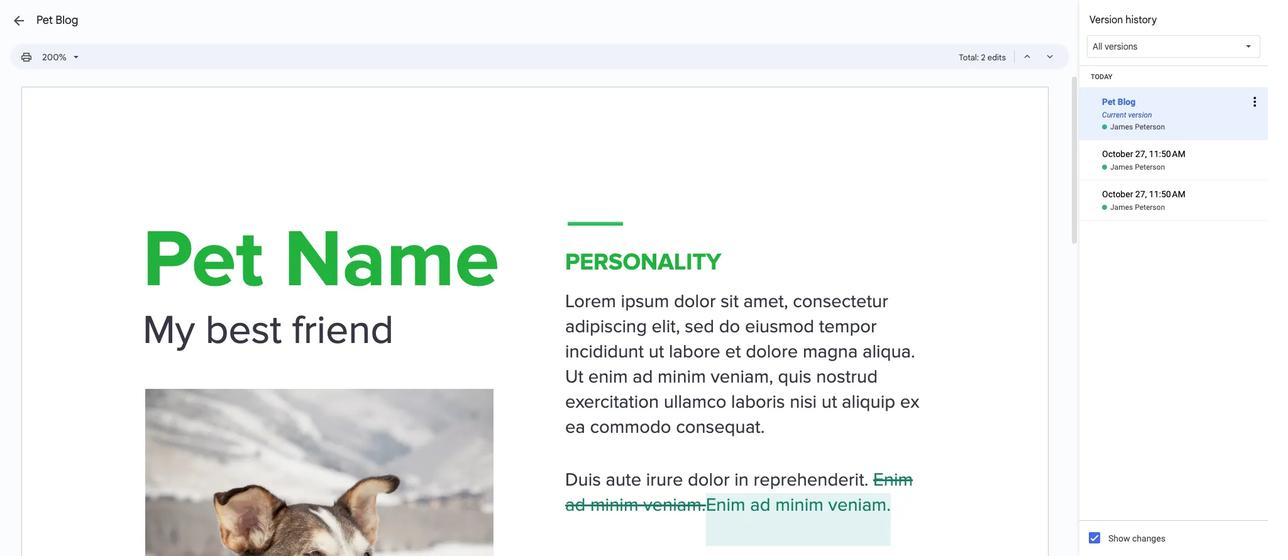 Task type: locate. For each thing, give the bounding box(es) containing it.
0 vertical spatial james
[[1110, 123, 1133, 131]]

Show changes checkbox
[[1089, 533, 1100, 544]]

0 vertical spatial cell
[[1080, 140, 1268, 162]]

row group containing current version
[[1080, 66, 1268, 221]]

total: 2 edits
[[959, 52, 1006, 63]]

0 vertical spatial james peterson
[[1110, 123, 1165, 131]]

2 james from the top
[[1110, 163, 1133, 172]]

current
[[1102, 111, 1126, 119]]

version
[[1090, 14, 1123, 26]]

0 vertical spatial peterson
[[1135, 123, 1165, 131]]

history
[[1126, 14, 1157, 26]]

total:
[[959, 52, 979, 63]]

james
[[1110, 123, 1133, 131], [1110, 163, 1133, 172], [1110, 203, 1133, 212]]

1 vertical spatial james
[[1110, 163, 1133, 172]]

versions
[[1105, 41, 1138, 52]]

james for 1st cell from the bottom
[[1110, 203, 1133, 212]]

james peterson
[[1110, 123, 1165, 131], [1110, 163, 1165, 172], [1110, 203, 1165, 212]]

1 james from the top
[[1110, 123, 1133, 131]]

row group
[[1080, 66, 1268, 221]]

version history section
[[1080, 0, 1268, 556]]

2 james peterson from the top
[[1110, 163, 1165, 172]]

more actions image
[[1247, 79, 1263, 124]]

row group inside pet blog application
[[1080, 66, 1268, 221]]

3 james from the top
[[1110, 203, 1133, 212]]

version history
[[1090, 14, 1157, 26]]

menu bar banner
[[0, 0, 1268, 75]]

Zoom text field
[[39, 48, 69, 66]]

1 vertical spatial james peterson
[[1110, 163, 1165, 172]]

Name this version text field
[[1100, 94, 1246, 110]]

show changes
[[1108, 534, 1166, 544]]

today
[[1091, 73, 1113, 81]]

pet blog application
[[0, 0, 1268, 556]]

1 vertical spatial cell
[[1080, 180, 1268, 202]]

3 peterson from the top
[[1135, 203, 1165, 212]]

1 peterson from the top
[[1135, 123, 1165, 131]]

2 vertical spatial peterson
[[1135, 203, 1165, 212]]

2 vertical spatial james
[[1110, 203, 1133, 212]]

2 vertical spatial james peterson
[[1110, 203, 1165, 212]]

main toolbar
[[15, 47, 85, 67]]

1 james peterson from the top
[[1110, 123, 1165, 131]]

3 james peterson from the top
[[1110, 203, 1165, 212]]

1 vertical spatial peterson
[[1135, 163, 1165, 172]]

Zoom field
[[37, 48, 84, 67]]

james for 1st cell from the top
[[1110, 163, 1133, 172]]

cell
[[1080, 140, 1268, 162], [1080, 180, 1268, 202]]

peterson
[[1135, 123, 1165, 131], [1135, 163, 1165, 172], [1135, 203, 1165, 212]]



Task type: describe. For each thing, give the bounding box(es) containing it.
show
[[1108, 534, 1130, 544]]

today heading
[[1080, 66, 1268, 88]]

1 cell from the top
[[1080, 140, 1268, 162]]

pet
[[36, 13, 53, 27]]

all
[[1093, 41, 1103, 52]]

james peterson for 1st cell from the bottom
[[1110, 203, 1165, 212]]

all versions
[[1093, 41, 1138, 52]]

changes
[[1132, 534, 1166, 544]]

james peterson for current version cell
[[1110, 123, 1165, 131]]

mode and view toolbar
[[959, 44, 1062, 69]]

2
[[981, 52, 986, 63]]

blog
[[56, 13, 78, 27]]

total: 2 edits heading
[[959, 50, 1006, 65]]

edits
[[988, 52, 1006, 63]]

all versions option
[[1093, 40, 1138, 53]]

james for current version cell
[[1110, 123, 1133, 131]]

current version
[[1102, 111, 1152, 119]]

version
[[1128, 111, 1152, 119]]

james peterson for 1st cell from the top
[[1110, 163, 1165, 172]]

2 cell from the top
[[1080, 180, 1268, 202]]

current version cell
[[1080, 79, 1268, 124]]

2 peterson from the top
[[1135, 163, 1165, 172]]

pet blog
[[36, 13, 78, 27]]



Task type: vqa. For each thing, say whether or not it's contained in the screenshot.
Format
no



